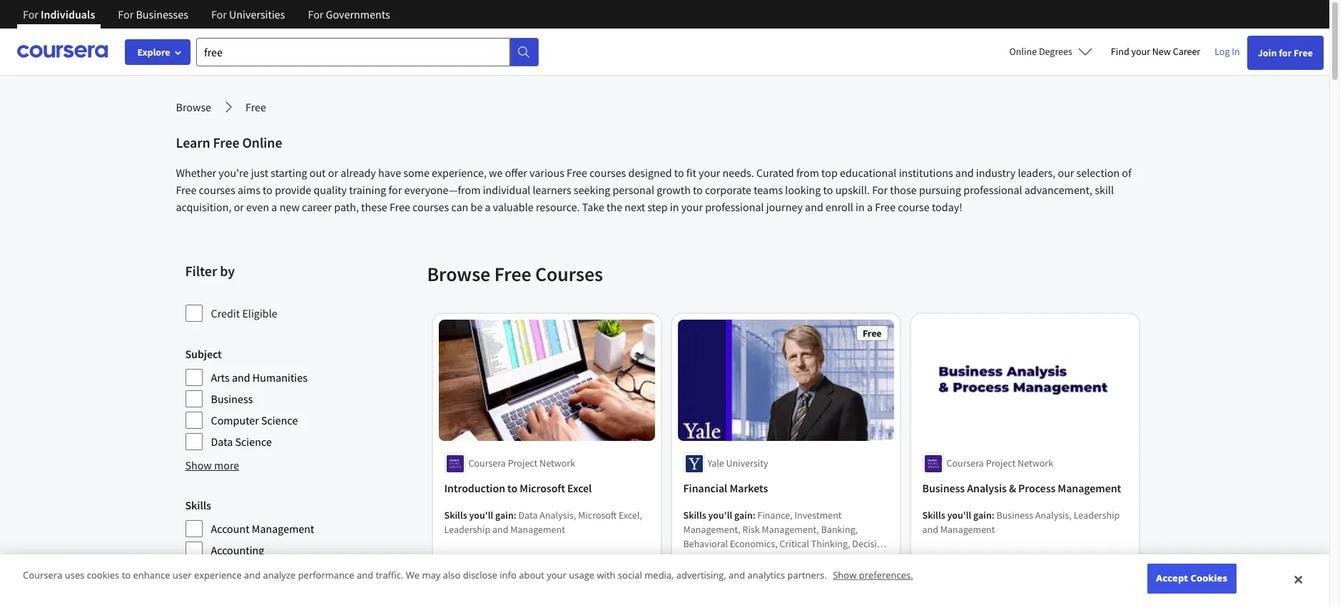 Task type: describe. For each thing, give the bounding box(es) containing it.
the
[[607, 200, 622, 214]]

with
[[597, 569, 615, 582]]

accept cookies
[[1156, 572, 1227, 585]]

explore button
[[125, 39, 191, 65]]

your right about
[[547, 569, 566, 582]]

more
[[214, 458, 239, 472]]

1 horizontal spatial for
[[1279, 46, 1292, 59]]

analysis
[[967, 481, 1007, 496]]

coursera uses cookies to enhance user experience and analyze performance and traffic. we may also disclose info about your usage with social media, advertising, and analytics partners. show preferences.
[[23, 569, 913, 582]]

step
[[647, 200, 668, 214]]

project for analysis
[[986, 457, 1016, 470]]

reviews) for to
[[497, 566, 532, 579]]

we
[[406, 569, 420, 582]]

subject group
[[185, 345, 418, 451]]

network for excel
[[540, 457, 575, 470]]

yale university
[[707, 457, 768, 470]]

credit eligible
[[211, 306, 277, 320]]

credit
[[211, 306, 240, 320]]

enroll
[[826, 200, 853, 214]]

What do you want to learn? text field
[[196, 37, 510, 66]]

4.6 (3.7k reviews)
[[458, 566, 532, 579]]

preferences.
[[859, 569, 913, 582]]

leadership inside data analysis, microsoft excel, leadership and management
[[444, 523, 490, 536]]

investment
[[795, 509, 842, 522]]

(26k
[[714, 566, 732, 579]]

analysis, for process
[[1035, 509, 1072, 522]]

new
[[1152, 45, 1171, 58]]

you'll for introduction
[[469, 509, 493, 522]]

data for analysis,
[[518, 509, 538, 522]]

log in
[[1215, 45, 1240, 58]]

subject
[[185, 347, 222, 361]]

from
[[796, 166, 819, 180]]

resource.
[[536, 200, 580, 214]]

4.8 (26k reviews)
[[697, 566, 768, 579]]

curated
[[756, 166, 794, 180]]

you're
[[219, 166, 249, 180]]

: for markets
[[753, 509, 755, 522]]

for for individuals
[[23, 7, 38, 21]]

top
[[821, 166, 838, 180]]

valuable
[[493, 200, 534, 214]]

software
[[267, 564, 309, 579]]

traffic.
[[376, 569, 403, 582]]

management inside the finance, investment management, risk management, banking, behavioral economics, critical thinking, decision making, financial analysis, innovation, regulations and compliance, leadership and management
[[683, 580, 738, 593]]

excel,
[[619, 509, 642, 522]]

coursera project network for to
[[468, 457, 575, 470]]

4.6
[[458, 566, 472, 579]]

for individuals
[[23, 7, 95, 21]]

university
[[726, 457, 768, 470]]

skills group
[[185, 497, 418, 602]]

next
[[625, 200, 645, 214]]

1 a from the left
[[271, 200, 277, 214]]

universities
[[229, 7, 285, 21]]

: for analysis
[[992, 509, 994, 522]]

needs.
[[723, 166, 754, 180]]

introduction
[[444, 481, 505, 496]]

disclose
[[463, 569, 497, 582]]

economics,
[[730, 538, 778, 550]]

making,
[[683, 552, 716, 565]]

analyze
[[263, 569, 296, 582]]

have
[[378, 166, 401, 180]]

behavioral
[[683, 538, 728, 550]]

growth
[[657, 183, 691, 197]]

can
[[451, 200, 468, 214]]

business for business analysis & process management
[[922, 481, 965, 496]]

financial inside financial markets link
[[683, 481, 727, 496]]

offer
[[505, 166, 527, 180]]

your right fit
[[699, 166, 720, 180]]

experience
[[194, 569, 242, 582]]

coursera project network for analysis
[[947, 457, 1053, 470]]

accounting for accounting
[[211, 543, 264, 557]]

analytics
[[747, 569, 785, 582]]

show more
[[185, 458, 239, 472]]

by
[[220, 262, 235, 280]]

to left fit
[[674, 166, 684, 180]]

coursera image
[[17, 40, 108, 63]]

usage
[[569, 569, 594, 582]]

browse for browse free courses
[[427, 261, 490, 287]]

cookies
[[87, 569, 119, 582]]

personal
[[613, 183, 654, 197]]

introduction to microsoft excel
[[444, 481, 592, 496]]

&
[[1009, 481, 1016, 496]]

corporate
[[705, 183, 751, 197]]

course
[[898, 200, 930, 214]]

4.8
[[697, 566, 711, 579]]

join for free link
[[1247, 36, 1324, 70]]

gain for markets
[[734, 509, 753, 522]]

info
[[500, 569, 516, 582]]

leadership inside the finance, investment management, risk management, banking, behavioral economics, critical thinking, decision making, financial analysis, innovation, regulations and compliance, leadership and management
[[807, 566, 853, 579]]

project for to
[[508, 457, 538, 470]]

online degrees
[[1009, 45, 1072, 58]]

explore
[[137, 46, 170, 59]]

learners
[[533, 183, 571, 197]]

skills you'll gain : for business
[[922, 509, 996, 522]]

excel
[[567, 481, 592, 496]]

accounting for accounting software
[[211, 564, 264, 579]]

fit
[[686, 166, 696, 180]]

2 in from the left
[[856, 200, 865, 214]]

selection
[[1076, 166, 1120, 180]]

critical
[[780, 538, 809, 550]]

find your new career
[[1111, 45, 1200, 58]]

0 vertical spatial or
[[328, 166, 338, 180]]

0 horizontal spatial professional
[[705, 200, 764, 214]]

2 management, from the left
[[762, 523, 819, 536]]

arts
[[211, 370, 230, 385]]

new
[[279, 200, 300, 214]]

online inside online degrees 'popup button'
[[1009, 45, 1037, 58]]

1 in from the left
[[670, 200, 679, 214]]

businesses
[[136, 7, 188, 21]]

browse free courses
[[427, 261, 603, 287]]

your down the growth
[[681, 200, 703, 214]]

business analysis & process management
[[922, 481, 1121, 496]]

skills you'll gain : for introduction
[[444, 509, 518, 522]]

banner navigation
[[11, 0, 401, 39]]

1 management, from the left
[[683, 523, 740, 536]]

0 horizontal spatial online
[[242, 133, 282, 151]]

accounting software
[[211, 564, 309, 579]]



Task type: locate. For each thing, give the bounding box(es) containing it.
for inside whether you're just starting out or already have some experience, we offer various free courses designed to fit your needs. curated from top educational institutions and industry leaders, our selection of free courses aims to provide quality training for everyone—from individual learners seeking personal growth to corporate teams looking to upskill. for those pursuing professional advancement, skill acquisition, or even a new career path, these free courses can be a valuable resource. take the next step in your professional journey and enroll in a free course today!
[[388, 183, 402, 197]]

analysis, down introduction to microsoft excel link at the bottom
[[540, 509, 576, 522]]

analysis, inside data analysis, microsoft excel, leadership and management
[[540, 509, 576, 522]]

1 vertical spatial business
[[922, 481, 965, 496]]

leaders,
[[1018, 166, 1056, 180]]

2 you'll from the left
[[708, 509, 732, 522]]

skills
[[185, 498, 211, 512], [444, 509, 467, 522], [683, 509, 706, 522], [922, 509, 945, 522]]

browse down can
[[427, 261, 490, 287]]

our
[[1058, 166, 1074, 180]]

your
[[1131, 45, 1150, 58], [699, 166, 720, 180], [681, 200, 703, 214], [547, 569, 566, 582]]

project up & on the right bottom of page
[[986, 457, 1016, 470]]

business analysis, leadership and management
[[922, 509, 1120, 536]]

1 horizontal spatial network
[[1018, 457, 1053, 470]]

2 horizontal spatial business
[[996, 509, 1033, 522]]

network up process
[[1018, 457, 1053, 470]]

you'll down introduction
[[469, 509, 493, 522]]

management up software
[[252, 522, 314, 536]]

microsoft inside data analysis, microsoft excel, leadership and management
[[578, 509, 617, 522]]

humanities
[[252, 370, 308, 385]]

science down the humanities
[[261, 413, 298, 427]]

you'll for business
[[947, 509, 971, 522]]

process
[[1018, 481, 1055, 496]]

1 gain from the left
[[495, 509, 514, 522]]

career
[[1173, 45, 1200, 58]]

coursera project network up & on the right bottom of page
[[947, 457, 1053, 470]]

science for data science
[[235, 435, 272, 449]]

data inside data analysis, microsoft excel, leadership and management
[[518, 509, 538, 522]]

0 horizontal spatial network
[[540, 457, 575, 470]]

analysis, up 'compliance,'
[[758, 552, 794, 565]]

1 : from the left
[[514, 509, 516, 522]]

data
[[211, 435, 233, 449], [518, 509, 538, 522]]

1 horizontal spatial online
[[1009, 45, 1037, 58]]

for universities
[[211, 7, 285, 21]]

browse for browse
[[176, 100, 211, 114]]

reviews) right "(3.7k"
[[497, 566, 532, 579]]

2 reviews) from the left
[[734, 566, 768, 579]]

for down have
[[388, 183, 402, 197]]

2 horizontal spatial a
[[867, 200, 873, 214]]

professional down corporate
[[705, 200, 764, 214]]

educational
[[840, 166, 897, 180]]

a right be
[[485, 200, 491, 214]]

data up more
[[211, 435, 233, 449]]

2 vertical spatial leadership
[[807, 566, 853, 579]]

1 vertical spatial for
[[388, 183, 402, 197]]

1 horizontal spatial reviews)
[[734, 566, 768, 579]]

coursera
[[468, 457, 506, 470], [947, 457, 984, 470], [23, 569, 62, 582]]

a
[[271, 200, 277, 214], [485, 200, 491, 214], [867, 200, 873, 214]]

experience,
[[432, 166, 487, 180]]

in down upskill.
[[856, 200, 865, 214]]

or right out
[[328, 166, 338, 180]]

courses up seeking
[[589, 166, 626, 180]]

courses
[[535, 261, 603, 287]]

professional down the 'industry'
[[963, 183, 1022, 197]]

to right cookies
[[122, 569, 131, 582]]

0 horizontal spatial coursera project network
[[468, 457, 575, 470]]

for inside whether you're just starting out or already have some experience, we offer various free courses designed to fit your needs. curated from top educational institutions and industry leaders, our selection of free courses aims to provide quality training for everyone—from individual learners seeking personal growth to corporate teams looking to upskill. for those pursuing professional advancement, skill acquisition, or even a new career path, these free courses can be a valuable resource. take the next step in your professional journey and enroll in a free course today!
[[872, 183, 888, 197]]

reviews) right (26k on the right bottom of the page
[[734, 566, 768, 579]]

regulations
[[683, 566, 732, 579]]

filter
[[185, 262, 217, 280]]

coursera project network up introduction to microsoft excel
[[468, 457, 575, 470]]

2 horizontal spatial skills you'll gain :
[[922, 509, 996, 522]]

business for business
[[211, 392, 253, 406]]

2 horizontal spatial coursera
[[947, 457, 984, 470]]

show down the innovation,
[[833, 569, 856, 582]]

and inside subject group
[[232, 370, 250, 385]]

financial inside the finance, investment management, risk management, banking, behavioral economics, critical thinking, decision making, financial analysis, innovation, regulations and compliance, leadership and management
[[718, 552, 756, 565]]

2 network from the left
[[1018, 457, 1053, 470]]

a left "new"
[[271, 200, 277, 214]]

microsoft for analysis,
[[578, 509, 617, 522]]

0 horizontal spatial you'll
[[469, 509, 493, 522]]

whether you're just starting out or already have some experience, we offer various free courses designed to fit your needs. curated from top educational institutions and industry leaders, our selection of free courses aims to provide quality training for everyone—from individual learners seeking personal growth to corporate teams looking to upskill. for those pursuing professional advancement, skill acquisition, or even a new career path, these free courses can be a valuable resource. take the next step in your professional journey and enroll in a free course today!
[[176, 166, 1131, 214]]

already
[[340, 166, 376, 180]]

starting
[[271, 166, 307, 180]]

reviews) for markets
[[734, 566, 768, 579]]

leadership
[[1074, 509, 1120, 522], [444, 523, 490, 536], [807, 566, 853, 579]]

degrees
[[1039, 45, 1072, 58]]

you'll for financial
[[708, 509, 732, 522]]

coursera for introduction
[[468, 457, 506, 470]]

2 horizontal spatial courses
[[589, 166, 626, 180]]

leadership inside business analysis, leadership and management
[[1074, 509, 1120, 522]]

show left more
[[185, 458, 212, 472]]

1 skills you'll gain : from the left
[[444, 509, 518, 522]]

0 horizontal spatial in
[[670, 200, 679, 214]]

accept
[[1156, 572, 1188, 585]]

online left degrees
[[1009, 45, 1037, 58]]

0 vertical spatial professional
[[963, 183, 1022, 197]]

show inside button
[[185, 458, 212, 472]]

1 horizontal spatial business
[[922, 481, 965, 496]]

may
[[422, 569, 440, 582]]

reviews)
[[497, 566, 532, 579], [734, 566, 768, 579]]

1 coursera project network from the left
[[468, 457, 575, 470]]

management right process
[[1058, 481, 1121, 496]]

coursera for business
[[947, 457, 984, 470]]

business for business analysis, leadership and management
[[996, 509, 1033, 522]]

show preferences. link
[[833, 569, 913, 582]]

for left businesses
[[118, 7, 134, 21]]

to down fit
[[693, 183, 703, 197]]

management inside business analysis & process management link
[[1058, 481, 1121, 496]]

compliance,
[[752, 566, 805, 579]]

science for computer science
[[261, 413, 298, 427]]

2 : from the left
[[753, 509, 755, 522]]

and inside data analysis, microsoft excel, leadership and management
[[492, 523, 508, 536]]

finance,
[[757, 509, 793, 522]]

3 you'll from the left
[[947, 509, 971, 522]]

0 horizontal spatial management,
[[683, 523, 740, 536]]

industry
[[976, 166, 1016, 180]]

data for science
[[211, 435, 233, 449]]

advertising,
[[676, 569, 726, 582]]

1 vertical spatial data
[[518, 509, 538, 522]]

2 coursera project network from the left
[[947, 457, 1053, 470]]

skills for financial markets
[[683, 509, 706, 522]]

0 horizontal spatial courses
[[199, 183, 235, 197]]

0 horizontal spatial business
[[211, 392, 253, 406]]

and inside business analysis, leadership and management
[[922, 523, 938, 536]]

financial up 4.8 (26k reviews)
[[718, 552, 756, 565]]

0 horizontal spatial a
[[271, 200, 277, 214]]

2 horizontal spatial gain
[[973, 509, 992, 522]]

2 accounting from the top
[[211, 564, 264, 579]]

to right introduction
[[507, 481, 517, 496]]

0 horizontal spatial skills you'll gain :
[[444, 509, 518, 522]]

0 vertical spatial financial
[[683, 481, 727, 496]]

analysis, down process
[[1035, 509, 1072, 522]]

1 network from the left
[[540, 457, 575, 470]]

2 skills you'll gain : from the left
[[683, 509, 757, 522]]

a down upskill.
[[867, 200, 873, 214]]

skills for business analysis & process management
[[922, 509, 945, 522]]

for for universities
[[211, 7, 227, 21]]

2 horizontal spatial :
[[992, 509, 994, 522]]

microsoft
[[520, 481, 565, 496], [578, 509, 617, 522]]

0 horizontal spatial microsoft
[[520, 481, 565, 496]]

for left individuals
[[23, 7, 38, 21]]

upskill.
[[835, 183, 870, 197]]

business inside business analysis, leadership and management
[[996, 509, 1033, 522]]

None search field
[[196, 37, 539, 66]]

for
[[1279, 46, 1292, 59], [388, 183, 402, 197]]

0 vertical spatial show
[[185, 458, 212, 472]]

business left analysis
[[922, 481, 965, 496]]

training
[[349, 183, 386, 197]]

gain up risk
[[734, 509, 753, 522]]

0 horizontal spatial data
[[211, 435, 233, 449]]

seeking
[[574, 183, 610, 197]]

0 horizontal spatial browse
[[176, 100, 211, 114]]

be
[[471, 200, 483, 214]]

network for process
[[1018, 457, 1053, 470]]

2 horizontal spatial you'll
[[947, 509, 971, 522]]

: for to
[[514, 509, 516, 522]]

2 project from the left
[[986, 457, 1016, 470]]

for right join
[[1279, 46, 1292, 59]]

network up introduction to microsoft excel link at the bottom
[[540, 457, 575, 470]]

data inside subject group
[[211, 435, 233, 449]]

management down analysis
[[940, 523, 995, 536]]

governments
[[326, 7, 390, 21]]

0 vertical spatial leadership
[[1074, 509, 1120, 522]]

skill
[[1095, 183, 1114, 197]]

0 horizontal spatial gain
[[495, 509, 514, 522]]

for left governments
[[308, 7, 324, 21]]

0 vertical spatial courses
[[589, 166, 626, 180]]

we
[[489, 166, 503, 180]]

some
[[403, 166, 429, 180]]

courses up acquisition,
[[199, 183, 235, 197]]

1 vertical spatial courses
[[199, 183, 235, 197]]

performance
[[298, 569, 354, 582]]

0 horizontal spatial coursera
[[23, 569, 62, 582]]

1 reviews) from the left
[[497, 566, 532, 579]]

0 vertical spatial browse
[[176, 100, 211, 114]]

2 gain from the left
[[734, 509, 753, 522]]

financial
[[683, 481, 727, 496], [718, 552, 756, 565]]

0 vertical spatial science
[[261, 413, 298, 427]]

1 horizontal spatial data
[[518, 509, 538, 522]]

management inside skills group
[[252, 522, 314, 536]]

1 vertical spatial microsoft
[[578, 509, 617, 522]]

account management
[[211, 522, 314, 536]]

1 project from the left
[[508, 457, 538, 470]]

data analysis, microsoft excel, leadership and management
[[444, 509, 642, 536]]

management down introduction to microsoft excel link at the bottom
[[510, 523, 565, 536]]

teams
[[754, 183, 783, 197]]

career
[[302, 200, 332, 214]]

for left universities
[[211, 7, 227, 21]]

management, up critical
[[762, 523, 819, 536]]

1 horizontal spatial gain
[[734, 509, 753, 522]]

your right find
[[1131, 45, 1150, 58]]

1 vertical spatial or
[[234, 200, 244, 214]]

browse up learn
[[176, 100, 211, 114]]

skills you'll gain : down introduction
[[444, 509, 518, 522]]

find your new career link
[[1104, 43, 1207, 61]]

innovation,
[[796, 552, 844, 565]]

gain down analysis
[[973, 509, 992, 522]]

analysis, for excel
[[540, 509, 576, 522]]

business analysis & process management link
[[922, 480, 1127, 497]]

path,
[[334, 200, 359, 214]]

financial down yale
[[683, 481, 727, 496]]

of
[[1122, 166, 1131, 180]]

whether
[[176, 166, 216, 180]]

project up introduction to microsoft excel
[[508, 457, 538, 470]]

those
[[890, 183, 917, 197]]

skills you'll gain :
[[444, 509, 518, 522], [683, 509, 757, 522], [922, 509, 996, 522]]

: down introduction to microsoft excel
[[514, 509, 516, 522]]

to right aims
[[263, 183, 273, 197]]

to down top
[[823, 183, 833, 197]]

2 vertical spatial business
[[996, 509, 1033, 522]]

1 vertical spatial show
[[833, 569, 856, 582]]

2 horizontal spatial analysis,
[[1035, 509, 1072, 522]]

courses down everyone—from
[[412, 200, 449, 214]]

just
[[251, 166, 268, 180]]

1 horizontal spatial leadership
[[807, 566, 853, 579]]

introduction to microsoft excel link
[[444, 480, 649, 497]]

1 vertical spatial science
[[235, 435, 272, 449]]

learn
[[176, 133, 210, 151]]

: down analysis
[[992, 509, 994, 522]]

1 horizontal spatial management,
[[762, 523, 819, 536]]

microsoft for to
[[520, 481, 565, 496]]

business
[[211, 392, 253, 406], [922, 481, 965, 496], [996, 509, 1033, 522]]

2 horizontal spatial leadership
[[1074, 509, 1120, 522]]

advancement,
[[1024, 183, 1092, 197]]

1 horizontal spatial or
[[328, 166, 338, 180]]

in
[[1232, 45, 1240, 58]]

risk
[[742, 523, 760, 536]]

1 horizontal spatial coursera
[[468, 457, 506, 470]]

for governments
[[308, 7, 390, 21]]

3 a from the left
[[867, 200, 873, 214]]

0 horizontal spatial :
[[514, 509, 516, 522]]

account
[[211, 522, 250, 536]]

3 skills you'll gain : from the left
[[922, 509, 996, 522]]

microsoft up data analysis, microsoft excel, leadership and management
[[520, 481, 565, 496]]

network
[[540, 457, 575, 470], [1018, 457, 1053, 470]]

0 vertical spatial data
[[211, 435, 233, 449]]

3 gain from the left
[[973, 509, 992, 522]]

for down educational
[[872, 183, 888, 197]]

computer
[[211, 413, 259, 427]]

gain for analysis
[[973, 509, 992, 522]]

1 horizontal spatial :
[[753, 509, 755, 522]]

1 horizontal spatial skills you'll gain :
[[683, 509, 757, 522]]

or left even
[[234, 200, 244, 214]]

1 horizontal spatial project
[[986, 457, 1016, 470]]

analysis, inside business analysis, leadership and management
[[1035, 509, 1072, 522]]

0 vertical spatial online
[[1009, 45, 1037, 58]]

1 accounting from the top
[[211, 543, 264, 557]]

filter by
[[185, 262, 235, 280]]

for for governments
[[308, 7, 324, 21]]

data down introduction to microsoft excel
[[518, 509, 538, 522]]

1 horizontal spatial courses
[[412, 200, 449, 214]]

skills for introduction to microsoft excel
[[444, 509, 467, 522]]

2 vertical spatial courses
[[412, 200, 449, 214]]

free
[[1294, 46, 1313, 59], [245, 100, 266, 114], [213, 133, 239, 151], [567, 166, 587, 180], [176, 183, 196, 197], [390, 200, 410, 214], [875, 200, 896, 214], [494, 261, 531, 287], [863, 327, 882, 340]]

computer science
[[211, 413, 298, 427]]

management inside data analysis, microsoft excel, leadership and management
[[510, 523, 565, 536]]

you'll down analysis
[[947, 509, 971, 522]]

1 horizontal spatial microsoft
[[578, 509, 617, 522]]

1 horizontal spatial you'll
[[708, 509, 732, 522]]

0 vertical spatial business
[[211, 392, 253, 406]]

acquisition,
[[176, 200, 231, 214]]

management inside business analysis, leadership and management
[[940, 523, 995, 536]]

skills you'll gain : down financial markets
[[683, 509, 757, 522]]

skills you'll gain : down analysis
[[922, 509, 996, 522]]

1 horizontal spatial analysis,
[[758, 552, 794, 565]]

accounting
[[211, 543, 264, 557], [211, 564, 264, 579]]

3 : from the left
[[992, 509, 994, 522]]

coursera up introduction
[[468, 457, 506, 470]]

skills inside group
[[185, 498, 211, 512]]

1 horizontal spatial professional
[[963, 183, 1022, 197]]

individuals
[[41, 7, 95, 21]]

0 vertical spatial accounting
[[211, 543, 264, 557]]

1 horizontal spatial in
[[856, 200, 865, 214]]

microsoft down "excel"
[[578, 509, 617, 522]]

1 horizontal spatial coursera project network
[[947, 457, 1053, 470]]

0 horizontal spatial or
[[234, 200, 244, 214]]

0 vertical spatial for
[[1279, 46, 1292, 59]]

project
[[508, 457, 538, 470], [986, 457, 1016, 470]]

gain for to
[[495, 509, 514, 522]]

0 horizontal spatial show
[[185, 458, 212, 472]]

1 vertical spatial professional
[[705, 200, 764, 214]]

1 vertical spatial leadership
[[444, 523, 490, 536]]

1 horizontal spatial a
[[485, 200, 491, 214]]

2 a from the left
[[485, 200, 491, 214]]

management, up behavioral in the bottom of the page
[[683, 523, 740, 536]]

individual
[[483, 183, 530, 197]]

out
[[309, 166, 326, 180]]

1 vertical spatial financial
[[718, 552, 756, 565]]

1 horizontal spatial browse
[[427, 261, 490, 287]]

business up the computer
[[211, 392, 253, 406]]

0 horizontal spatial analysis,
[[540, 509, 576, 522]]

in right step
[[670, 200, 679, 214]]

financial markets
[[683, 481, 768, 496]]

1 vertical spatial browse
[[427, 261, 490, 287]]

0 vertical spatial microsoft
[[520, 481, 565, 496]]

business down & on the right bottom of page
[[996, 509, 1033, 522]]

online up just
[[242, 133, 282, 151]]

0 horizontal spatial project
[[508, 457, 538, 470]]

1 vertical spatial online
[[242, 133, 282, 151]]

you'll down financial markets
[[708, 509, 732, 522]]

0 horizontal spatial leadership
[[444, 523, 490, 536]]

0 horizontal spatial reviews)
[[497, 566, 532, 579]]

analysis, inside the finance, investment management, risk management, banking, behavioral economics, critical thinking, decision making, financial analysis, innovation, regulations and compliance, leadership and management
[[758, 552, 794, 565]]

or
[[328, 166, 338, 180], [234, 200, 244, 214]]

management down regulations
[[683, 580, 738, 593]]

log
[[1215, 45, 1230, 58]]

coursera up analysis
[[947, 457, 984, 470]]

finance, investment management, risk management, banking, behavioral economics, critical thinking, decision making, financial analysis, innovation, regulations and compliance, leadership and management
[[683, 509, 888, 593]]

thinking,
[[811, 538, 850, 550]]

: up risk
[[753, 509, 755, 522]]

1 you'll from the left
[[469, 509, 493, 522]]

science down computer science
[[235, 435, 272, 449]]

for for businesses
[[118, 7, 134, 21]]

skills you'll gain : for financial
[[683, 509, 757, 522]]

0 horizontal spatial for
[[388, 183, 402, 197]]

1 vertical spatial accounting
[[211, 564, 264, 579]]

business inside subject group
[[211, 392, 253, 406]]

gain down introduction to microsoft excel
[[495, 509, 514, 522]]

1 horizontal spatial show
[[833, 569, 856, 582]]

yale
[[707, 457, 724, 470]]

coursera left "uses"
[[23, 569, 62, 582]]



Task type: vqa. For each thing, say whether or not it's contained in the screenshot.
middle 'BUSINESS'
yes



